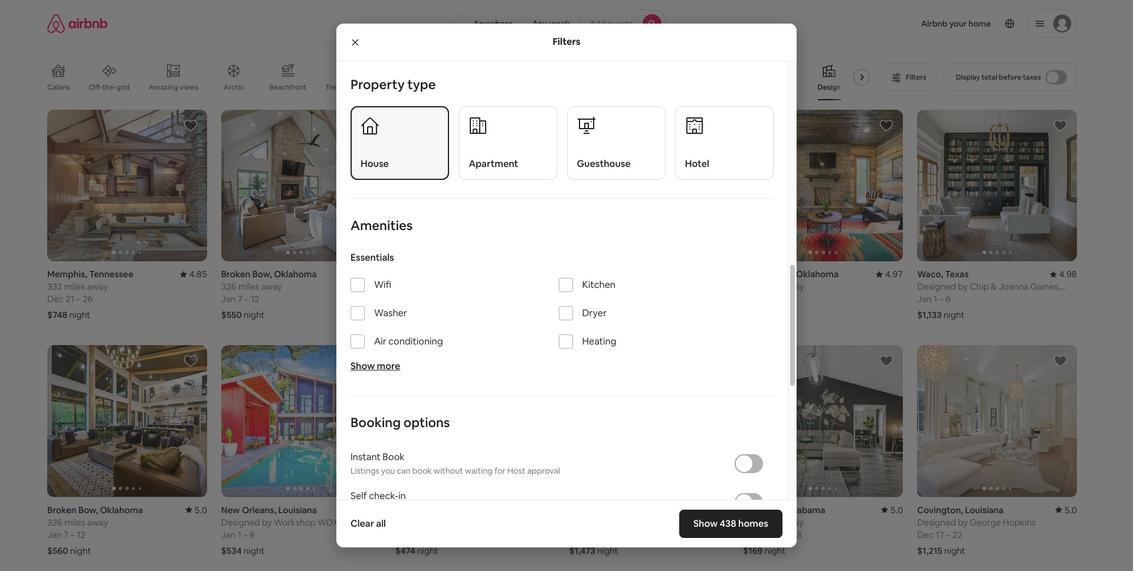 Task type: vqa. For each thing, say whether or not it's contained in the screenshot.
Essentials
yes



Task type: locate. For each thing, give the bounding box(es) containing it.
in
[[608, 281, 615, 293], [399, 490, 406, 503]]

jan
[[221, 294, 236, 305], [570, 294, 584, 305], [918, 294, 932, 305], [47, 530, 62, 541], [221, 530, 236, 541], [781, 530, 795, 541]]

1 vertical spatial 326
[[47, 517, 62, 528]]

designed down waco,
[[918, 281, 957, 293]]

by up 22
[[959, 517, 969, 528]]

filters dialog
[[337, 24, 797, 572]]

night inside broken bow, oklahoma 326 miles away jan 7 – 12 $560 night
[[70, 545, 91, 557]]

1 vertical spatial 7
[[64, 530, 69, 541]]

broken up 338 at the right
[[744, 269, 773, 280]]

0 horizontal spatial joanna
[[918, 293, 948, 304]]

broken bow, oklahoma 326 miles away jan 7 – 12 $560 night
[[47, 505, 143, 557]]

clear
[[351, 518, 374, 530]]

orleans, for featured
[[590, 269, 625, 280]]

show for show more
[[351, 360, 375, 373]]

7 for $560
[[64, 530, 69, 541]]

away inside broken bow, oklahoma 338 miles away
[[784, 281, 805, 293]]

jan left 16
[[570, 294, 584, 305]]

by inside new orleans, louisiana designed by workshop wdxl jan 1 – 6 $534 night
[[262, 517, 272, 528]]

0 vertical spatial orleans,
[[590, 269, 625, 280]]

oklahoma inside broken bow, oklahoma 338 miles away
[[797, 269, 839, 280]]

dec down 397
[[744, 530, 760, 541]]

0 vertical spatial new
[[570, 269, 588, 280]]

1 vertical spatial orleans,
[[242, 505, 277, 516]]

designed up 17
[[918, 517, 957, 528]]

new for new orleans, louisiana featured in architectural digest jan 16 – 21 $238 night
[[570, 269, 588, 280]]

options
[[404, 415, 450, 431]]

1 horizontal spatial show
[[694, 518, 718, 530]]

0 horizontal spatial gaines,
[[950, 293, 980, 304]]

by left workshop
[[262, 517, 272, 528]]

oklahoma inside the 'broken bow, oklahoma 326 miles away jan 7 – 12 $550 night'
[[274, 269, 317, 280]]

wifi
[[374, 279, 392, 291]]

4.85
[[189, 269, 207, 280]]

jan inside huntsville, alabama 397 miles away dec 29 – jan 3 $169 night
[[781, 530, 795, 541]]

louisiana inside 'covington, louisiana designed by george hopkins dec 17 – 22 $1,215 night'
[[966, 505, 1005, 516]]

2 5.0 out of 5 average rating image from the left
[[1056, 505, 1078, 516]]

1 vertical spatial 12
[[77, 530, 85, 541]]

1 horizontal spatial 21
[[603, 294, 612, 305]]

before
[[1000, 73, 1022, 82]]

broken inside the 'broken bow, oklahoma 326 miles away jan 7 – 12 $550 night'
[[221, 269, 251, 280]]

$534
[[221, 545, 242, 557]]

1 horizontal spatial oklahoma
[[274, 269, 317, 280]]

1 vertical spatial add to wishlist: broken bow, oklahoma image
[[184, 355, 198, 369]]

you
[[381, 466, 395, 477]]

– inside huntsville, alabama 397 miles away dec 29 – jan 3 $169 night
[[774, 530, 779, 541]]

0 horizontal spatial show
[[351, 360, 375, 373]]

orleans, inside new orleans, louisiana featured in architectural digest jan 16 – 21 $238 night
[[590, 269, 625, 280]]

can
[[397, 466, 411, 477]]

5.0 out of 5 average rating image for broken bow, oklahoma 326 miles away jan 7 – 12 $560 night
[[185, 505, 207, 516]]

gaines, down the texas
[[950, 293, 980, 304]]

1 21 from the left
[[66, 294, 74, 305]]

bow, inside broken bow, oklahoma 338 miles away
[[775, 269, 795, 280]]

0 vertical spatial 12
[[251, 294, 260, 305]]

None search field
[[459, 9, 667, 38]]

check-
[[369, 490, 399, 503]]

broken up $560
[[47, 505, 77, 516]]

jan up $534
[[221, 530, 236, 541]]

add to wishlist: broken bow, oklahoma image
[[880, 119, 894, 133], [184, 355, 198, 369]]

12 inside broken bow, oklahoma 326 miles away jan 7 – 12 $560 night
[[77, 530, 85, 541]]

louisiana up george
[[966, 505, 1005, 516]]

7
[[238, 294, 243, 305], [64, 530, 69, 541]]

0 horizontal spatial 326
[[47, 517, 62, 528]]

1 horizontal spatial in
[[608, 281, 615, 293]]

show inside the show 438 homes link
[[694, 518, 718, 530]]

1 horizontal spatial 12
[[251, 294, 260, 305]]

tropical
[[765, 83, 791, 92]]

5.0 for huntsville, alabama 397 miles away dec 29 – jan 3 $169 night
[[891, 505, 904, 516]]

$169
[[744, 545, 763, 557]]

night down 16
[[592, 310, 613, 321]]

miles for broken bow, oklahoma 326 miles away jan 7 – 12 $560 night
[[64, 517, 85, 528]]

new up $534
[[221, 505, 240, 516]]

orleans, for designed
[[242, 505, 277, 516]]

12
[[251, 294, 260, 305], [77, 530, 85, 541]]

jan inside jan 1 – 6 $1,133 night
[[918, 294, 932, 305]]

clear all
[[351, 518, 386, 530]]

3 5.0 from the left
[[1065, 505, 1078, 516]]

1 vertical spatial 6
[[250, 530, 255, 541]]

2 horizontal spatial louisiana
[[966, 505, 1005, 516]]

$415
[[396, 310, 415, 321]]

louisiana
[[627, 269, 665, 280], [278, 505, 317, 516], [966, 505, 1005, 516]]

property
[[351, 76, 405, 93]]

broken for broken bow, oklahoma 338 miles away
[[744, 269, 773, 280]]

magnolia
[[981, 293, 1018, 304]]

0 horizontal spatial 12
[[77, 530, 85, 541]]

miles
[[64, 281, 85, 293], [238, 281, 260, 293], [761, 281, 782, 293], [64, 517, 85, 528], [760, 517, 782, 528]]

miles right 338 at the right
[[761, 281, 782, 293]]

night inside memphis, tennessee 332 miles away dec 21 – 26 $748 night
[[69, 310, 90, 321]]

add to wishlist: memphis, tennessee image
[[184, 119, 198, 133]]

orleans,
[[590, 269, 625, 280], [242, 505, 277, 516]]

orleans, up featured
[[590, 269, 625, 280]]

book
[[383, 451, 405, 464]]

1 horizontal spatial dec
[[744, 530, 760, 541]]

group
[[47, 54, 875, 100], [47, 110, 207, 262], [221, 110, 381, 262], [396, 110, 555, 262], [570, 110, 730, 262], [744, 110, 1064, 262], [918, 110, 1078, 262], [47, 346, 207, 498], [221, 346, 381, 498], [396, 346, 555, 498], [570, 346, 730, 498], [744, 346, 904, 498], [918, 346, 1078, 498]]

0 vertical spatial add to wishlist: broken bow, oklahoma image
[[880, 119, 894, 133]]

designed inside new orleans, louisiana designed by workshop wdxl jan 1 – 6 $534 night
[[221, 517, 260, 528]]

0 horizontal spatial 5.0
[[195, 505, 207, 516]]

dec inside memphis, tennessee 332 miles away dec 21 – 26 $748 night
[[47, 294, 64, 305]]

property type
[[351, 76, 436, 93]]

essentials
[[351, 252, 394, 264]]

5.0 out of 5 average rating image
[[185, 505, 207, 516], [1056, 505, 1078, 516]]

anywhere
[[473, 18, 513, 29]]

add to wishlist: covington, louisiana image
[[1054, 355, 1068, 369]]

$474 night
[[396, 545, 438, 557]]

0 horizontal spatial bow,
[[78, 505, 98, 516]]

new inside new orleans, louisiana featured in architectural digest jan 16 – 21 $238 night
[[570, 269, 588, 280]]

guesthouse button
[[567, 106, 666, 180]]

oklahoma for broken bow, oklahoma 326 miles away jan 7 – 12 $550 night
[[274, 269, 317, 280]]

&
[[992, 281, 998, 293]]

12 inside the 'broken bow, oklahoma 326 miles away jan 7 – 12 $550 night'
[[251, 294, 260, 305]]

–
[[76, 294, 81, 305], [245, 294, 249, 305], [597, 294, 601, 305], [940, 294, 944, 305], [70, 530, 75, 541], [243, 530, 248, 541], [774, 530, 779, 541], [947, 530, 951, 541]]

louisiana up workshop
[[278, 505, 317, 516]]

jan up $560
[[47, 530, 62, 541]]

night right $534
[[244, 545, 265, 557]]

louisiana up architectural
[[627, 269, 665, 280]]

21 left 26
[[66, 294, 74, 305]]

0 horizontal spatial add to wishlist: broken bow, oklahoma image
[[184, 355, 198, 369]]

miles up $550
[[238, 281, 260, 293]]

night inside 'covington, louisiana designed by george hopkins dec 17 – 22 $1,215 night'
[[945, 545, 966, 557]]

1 inside new orleans, louisiana designed by workshop wdxl jan 1 – 6 $534 night
[[238, 530, 242, 541]]

1 up $534
[[238, 530, 242, 541]]

1 horizontal spatial 7
[[238, 294, 243, 305]]

miles down the memphis,
[[64, 281, 85, 293]]

new
[[570, 269, 588, 280], [221, 505, 240, 516]]

0 vertical spatial 7
[[238, 294, 243, 305]]

designed for covington,
[[918, 517, 957, 528]]

326 inside the 'broken bow, oklahoma 326 miles away jan 7 – 12 $550 night'
[[221, 281, 237, 293]]

dec down 332
[[47, 294, 64, 305]]

1 horizontal spatial broken
[[221, 269, 251, 280]]

oklahoma inside broken bow, oklahoma 326 miles away jan 7 – 12 $560 night
[[100, 505, 143, 516]]

away inside the 'broken bow, oklahoma 326 miles away jan 7 – 12 $550 night'
[[261, 281, 282, 293]]

night right $560
[[70, 545, 91, 557]]

miles up '29'
[[760, 517, 782, 528]]

5.0 out of 5 average rating image for covington, louisiana designed by george hopkins dec 17 – 22 $1,215 night
[[1056, 505, 1078, 516]]

memphis,
[[47, 269, 87, 280]]

438
[[720, 518, 737, 530]]

group for $534
[[221, 346, 381, 498]]

instant book listings you can book without waiting for host approval
[[351, 451, 561, 477]]

1 horizontal spatial 5.0
[[891, 505, 904, 516]]

add to wishlist: new orleans, louisiana image
[[358, 355, 372, 369]]

jan left 3
[[781, 530, 795, 541]]

by inside 'covington, louisiana designed by george hopkins dec 17 – 22 $1,215 night'
[[959, 517, 969, 528]]

1 vertical spatial show
[[694, 518, 718, 530]]

326 up $560
[[47, 517, 62, 528]]

jan inside broken bow, oklahoma 326 miles away jan 7 – 12 $560 night
[[47, 530, 62, 541]]

0 vertical spatial in
[[608, 281, 615, 293]]

jan up $1,133
[[918, 294, 932, 305]]

show left 438
[[694, 518, 718, 530]]

0 horizontal spatial louisiana
[[278, 505, 317, 516]]

4.85 out of 5 average rating image
[[180, 269, 207, 280]]

oklahoma for broken bow, oklahoma 326 miles away jan 7 – 12 $560 night
[[100, 505, 143, 516]]

louisiana inside new orleans, louisiana designed by workshop wdxl jan 1 – 6 $534 night
[[278, 505, 317, 516]]

bow, inside the 'broken bow, oklahoma 326 miles away jan 7 – 12 $550 night'
[[253, 269, 272, 280]]

broken right 4.85 on the top left of the page
[[221, 269, 251, 280]]

night right $1,133
[[944, 310, 965, 321]]

broken bow, oklahoma 338 miles away
[[744, 269, 839, 293]]

gaines, down 4.98 out of 5 average rating icon
[[1031, 281, 1061, 293]]

add to wishlist: broken bow, oklahoma image for 4.97
[[880, 119, 894, 133]]

– inside the 'broken bow, oklahoma 326 miles away jan 7 – 12 $550 night'
[[245, 294, 249, 305]]

designed up $534
[[221, 517, 260, 528]]

broken inside broken bow, oklahoma 338 miles away
[[744, 269, 773, 280]]

anywhere button
[[459, 9, 523, 38]]

away inside huntsville, alabama 397 miles away dec 29 – jan 3 $169 night
[[783, 517, 804, 528]]

7 for $550
[[238, 294, 243, 305]]

jan 1 – 6 $1,133 night
[[918, 294, 965, 321]]

designed for waco,
[[918, 281, 957, 293]]

display
[[957, 73, 981, 82]]

1
[[934, 294, 938, 305], [238, 530, 242, 541]]

self check-in
[[351, 490, 406, 503]]

night down 22
[[945, 545, 966, 557]]

guesthouse
[[577, 158, 631, 170]]

7 inside the 'broken bow, oklahoma 326 miles away jan 7 – 12 $550 night'
[[238, 294, 243, 305]]

0 horizontal spatial dec
[[47, 294, 64, 305]]

by down the texas
[[959, 281, 969, 293]]

1 horizontal spatial 326
[[221, 281, 237, 293]]

bow, inside broken bow, oklahoma 326 miles away jan 7 – 12 $560 night
[[78, 505, 98, 516]]

1 5.0 from the left
[[195, 505, 207, 516]]

1 vertical spatial 1
[[238, 530, 242, 541]]

in inside filters dialog
[[399, 490, 406, 503]]

amazing views
[[149, 83, 199, 92]]

bow, for broken bow, oklahoma 338 miles away
[[775, 269, 795, 280]]

1 horizontal spatial new
[[570, 269, 588, 280]]

0 vertical spatial 1
[[934, 294, 938, 305]]

chip
[[971, 281, 990, 293]]

1 horizontal spatial louisiana
[[627, 269, 665, 280]]

1 horizontal spatial 1
[[934, 294, 938, 305]]

326 up $550
[[221, 281, 237, 293]]

0 horizontal spatial 7
[[64, 530, 69, 541]]

joanna up $1,133
[[918, 293, 948, 304]]

miles inside memphis, tennessee 332 miles away dec 21 – 26 $748 night
[[64, 281, 85, 293]]

house
[[361, 158, 389, 170]]

show for show 438 homes
[[694, 518, 718, 530]]

miles inside broken bow, oklahoma 338 miles away
[[761, 281, 782, 293]]

2 21 from the left
[[603, 294, 612, 305]]

miles inside the 'broken bow, oklahoma 326 miles away jan 7 – 12 $550 night'
[[238, 281, 260, 293]]

326 for broken bow, oklahoma 326 miles away jan 7 – 12 $550 night
[[221, 281, 237, 293]]

5.0 for broken bow, oklahoma 326 miles away jan 7 – 12 $560 night
[[195, 505, 207, 516]]

hotel button
[[676, 106, 774, 180]]

1 horizontal spatial 6
[[946, 294, 952, 305]]

kitchen
[[583, 279, 616, 291]]

1 up $1,133
[[934, 294, 938, 305]]

designed inside waco, texas designed by chip & joanna gaines, joanna gaines, magnolia network
[[918, 281, 957, 293]]

bow,
[[253, 269, 272, 280], [775, 269, 795, 280], [78, 505, 98, 516]]

17
[[936, 530, 945, 541]]

0 horizontal spatial new
[[221, 505, 240, 516]]

by inside waco, texas designed by chip & joanna gaines, joanna gaines, magnolia network
[[959, 281, 969, 293]]

night right $550
[[244, 310, 265, 321]]

2 horizontal spatial dec
[[918, 530, 934, 541]]

type
[[408, 76, 436, 93]]

0 horizontal spatial 6
[[250, 530, 255, 541]]

21 inside memphis, tennessee 332 miles away dec 21 – 26 $748 night
[[66, 294, 74, 305]]

miles inside broken bow, oklahoma 326 miles away jan 7 – 12 $560 night
[[64, 517, 85, 528]]

designed
[[918, 281, 957, 293], [221, 517, 260, 528], [918, 517, 957, 528]]

2 5.0 from the left
[[891, 505, 904, 516]]

louisiana inside new orleans, louisiana featured in architectural digest jan 16 – 21 $238 night
[[627, 269, 665, 280]]

in down can
[[399, 490, 406, 503]]

2 horizontal spatial bow,
[[775, 269, 795, 280]]

by for waco, texas
[[959, 281, 969, 293]]

6 inside new orleans, louisiana designed by workshop wdxl jan 1 – 6 $534 night
[[250, 530, 255, 541]]

night inside new orleans, louisiana designed by workshop wdxl jan 1 – 6 $534 night
[[244, 545, 265, 557]]

1 vertical spatial new
[[221, 505, 240, 516]]

2 horizontal spatial 5.0
[[1065, 505, 1078, 516]]

0 horizontal spatial 5.0 out of 5 average rating image
[[185, 505, 207, 516]]

1 horizontal spatial add to wishlist: broken bow, oklahoma image
[[880, 119, 894, 133]]

group containing off-the-grid
[[47, 54, 875, 100]]

night right $474
[[417, 545, 438, 557]]

grid
[[116, 83, 130, 92]]

0 horizontal spatial 1
[[238, 530, 242, 541]]

designed inside 'covington, louisiana designed by george hopkins dec 17 – 22 $1,215 night'
[[918, 517, 957, 528]]

1 vertical spatial in
[[399, 490, 406, 503]]

orleans, inside new orleans, louisiana designed by workshop wdxl jan 1 – 6 $534 night
[[242, 505, 277, 516]]

5.0 out of 5 average rating image
[[882, 505, 904, 516]]

7 inside broken bow, oklahoma 326 miles away jan 7 – 12 $560 night
[[64, 530, 69, 541]]

22
[[953, 530, 963, 541]]

4.97 out of 5 average rating image
[[876, 269, 904, 280]]

0 horizontal spatial orleans,
[[242, 505, 277, 516]]

326 inside broken bow, oklahoma 326 miles away jan 7 – 12 $560 night
[[47, 517, 62, 528]]

6 inside jan 1 – 6 $1,133 night
[[946, 294, 952, 305]]

orleans, up workshop
[[242, 505, 277, 516]]

broken inside broken bow, oklahoma 326 miles away jan 7 – 12 $560 night
[[47, 505, 77, 516]]

night down '29'
[[765, 545, 786, 557]]

joanna right &
[[1000, 281, 1029, 293]]

dec
[[47, 294, 64, 305], [744, 530, 760, 541], [918, 530, 934, 541]]

2 horizontal spatial oklahoma
[[797, 269, 839, 280]]

miles for broken bow, oklahoma 326 miles away jan 7 – 12 $550 night
[[238, 281, 260, 293]]

– inside 'covington, louisiana designed by george hopkins dec 17 – 22 $1,215 night'
[[947, 530, 951, 541]]

1 horizontal spatial 5.0 out of 5 average rating image
[[1056, 505, 1078, 516]]

1 horizontal spatial orleans,
[[590, 269, 625, 280]]

bow, for broken bow, oklahoma 326 miles away jan 7 – 12 $550 night
[[253, 269, 272, 280]]

7 up $560
[[64, 530, 69, 541]]

7 up $550
[[238, 294, 243, 305]]

1 horizontal spatial bow,
[[253, 269, 272, 280]]

dec inside huntsville, alabama 397 miles away dec 29 – jan 3 $169 night
[[744, 530, 760, 541]]

0 vertical spatial show
[[351, 360, 375, 373]]

workshop
[[274, 517, 316, 528]]

$1,215
[[918, 545, 943, 557]]

26
[[83, 294, 93, 305]]

covington,
[[918, 505, 964, 516]]

amazing
[[149, 83, 178, 92]]

0 horizontal spatial 21
[[66, 294, 74, 305]]

dec inside 'covington, louisiana designed by george hopkins dec 17 – 22 $1,215 night'
[[918, 530, 934, 541]]

oklahoma
[[274, 269, 317, 280], [797, 269, 839, 280], [100, 505, 143, 516]]

– inside new orleans, louisiana featured in architectural digest jan 16 – 21 $238 night
[[597, 294, 601, 305]]

apartment
[[469, 158, 519, 170]]

0 vertical spatial 326
[[221, 281, 237, 293]]

george
[[971, 517, 1002, 528]]

2 horizontal spatial broken
[[744, 269, 773, 280]]

new up featured
[[570, 269, 588, 280]]

0 horizontal spatial in
[[399, 490, 406, 503]]

1 5.0 out of 5 average rating image from the left
[[185, 505, 207, 516]]

in right featured
[[608, 281, 615, 293]]

louisiana for architectural
[[627, 269, 665, 280]]

dec left 17
[[918, 530, 934, 541]]

jan up $550
[[221, 294, 236, 305]]

new for new orleans, louisiana designed by workshop wdxl jan 1 – 6 $534 night
[[221, 505, 240, 516]]

1 horizontal spatial gaines,
[[1031, 281, 1061, 293]]

away inside broken bow, oklahoma 326 miles away jan 7 – 12 $560 night
[[87, 517, 108, 528]]

jan inside new orleans, louisiana designed by workshop wdxl jan 1 – 6 $534 night
[[221, 530, 236, 541]]

show left more
[[351, 360, 375, 373]]

hopkins
[[1004, 517, 1037, 528]]

night down 26
[[69, 310, 90, 321]]

network
[[1020, 293, 1055, 304]]

21 down kitchen
[[603, 294, 612, 305]]

0 horizontal spatial broken
[[47, 505, 77, 516]]

12 for $560
[[77, 530, 85, 541]]

0 vertical spatial 6
[[946, 294, 952, 305]]

broken for broken bow, oklahoma 326 miles away jan 7 – 12 $560 night
[[47, 505, 77, 516]]

miles up $560
[[64, 517, 85, 528]]

new inside new orleans, louisiana designed by workshop wdxl jan 1 – 6 $534 night
[[221, 505, 240, 516]]

0 horizontal spatial oklahoma
[[100, 505, 143, 516]]



Task type: describe. For each thing, give the bounding box(es) containing it.
$1,473
[[570, 545, 596, 557]]

washer
[[374, 307, 407, 320]]

filters
[[553, 36, 581, 48]]

group for $550
[[221, 110, 381, 262]]

add to wishlist: huntsville, alabama image
[[880, 355, 894, 369]]

$560
[[47, 545, 68, 557]]

architectural
[[617, 281, 670, 293]]

– inside jan 1 – 6 $1,133 night
[[940, 294, 944, 305]]

instant
[[351, 451, 381, 464]]

$238
[[570, 310, 590, 321]]

oklahoma for broken bow, oklahoma 338 miles away
[[797, 269, 839, 280]]

$550
[[221, 310, 242, 321]]

add guests
[[590, 18, 633, 29]]

book
[[413, 466, 432, 477]]

profile element
[[681, 0, 1078, 47]]

night inside huntsville, alabama 397 miles away dec 29 – jan 3 $169 night
[[765, 545, 786, 557]]

night inside new orleans, louisiana featured in architectural digest jan 16 – 21 $238 night
[[592, 310, 613, 321]]

broken bow, oklahoma 326 miles away jan 7 – 12 $550 night
[[221, 269, 317, 321]]

design
[[818, 83, 842, 92]]

dec for 332
[[47, 294, 64, 305]]

3
[[797, 530, 802, 541]]

add
[[590, 18, 606, 29]]

add to wishlist: broken bow, oklahoma image for 5.0
[[184, 355, 198, 369]]

any week
[[533, 18, 571, 29]]

group for $748
[[47, 110, 207, 262]]

4.97
[[886, 269, 904, 280]]

alabama
[[789, 505, 826, 516]]

$474
[[396, 545, 416, 557]]

338
[[744, 281, 759, 293]]

listings
[[351, 466, 380, 477]]

– inside new orleans, louisiana designed by workshop wdxl jan 1 – 6 $534 night
[[243, 530, 248, 541]]

booking options
[[351, 415, 450, 431]]

tennessee
[[89, 269, 134, 280]]

group for $1,473
[[570, 346, 730, 498]]

add to wishlist: broken bow, oklahoma image
[[358, 119, 372, 133]]

326 for broken bow, oklahoma 326 miles away jan 7 – 12 $560 night
[[47, 517, 62, 528]]

in inside new orleans, louisiana featured in architectural digest jan 16 – 21 $238 night
[[608, 281, 615, 293]]

heating
[[583, 336, 617, 348]]

miles for broken bow, oklahoma 338 miles away
[[761, 281, 782, 293]]

away for broken bow, oklahoma 326 miles away jan 7 – 12 $560 night
[[87, 517, 108, 528]]

approval
[[528, 466, 561, 477]]

hotel
[[686, 158, 710, 170]]

$748
[[47, 310, 67, 321]]

night inside the 'broken bow, oklahoma 326 miles away jan 7 – 12 $550 night'
[[244, 310, 265, 321]]

332
[[47, 281, 62, 293]]

16
[[586, 294, 595, 305]]

any
[[533, 18, 548, 29]]

for
[[495, 466, 506, 477]]

miles inside huntsville, alabama 397 miles away dec 29 – jan 3 $169 night
[[760, 517, 782, 528]]

away inside memphis, tennessee 332 miles away dec 21 – 26 $748 night
[[87, 281, 108, 293]]

beachfront
[[269, 83, 307, 92]]

bow, for broken bow, oklahoma 326 miles away jan 7 – 12 $560 night
[[78, 505, 98, 516]]

397
[[744, 517, 759, 528]]

wdxl
[[318, 517, 343, 528]]

new orleans, louisiana designed by workshop wdxl jan 1 – 6 $534 night
[[221, 505, 343, 557]]

all
[[376, 518, 386, 530]]

week
[[550, 18, 571, 29]]

12 for $550
[[251, 294, 260, 305]]

covington, louisiana designed by george hopkins dec 17 – 22 $1,215 night
[[918, 505, 1037, 557]]

amenities
[[351, 217, 413, 234]]

conditioning
[[389, 336, 443, 348]]

4.98 out of 5 average rating image
[[1051, 269, 1078, 280]]

show 438 homes
[[694, 518, 769, 530]]

without
[[434, 466, 463, 477]]

treehouses
[[326, 83, 364, 92]]

away for broken bow, oklahoma 326 miles away jan 7 – 12 $550 night
[[261, 281, 282, 293]]

huntsville, alabama 397 miles away dec 29 – jan 3 $169 night
[[744, 505, 826, 557]]

add to wishlist: waco, texas image
[[1054, 119, 1068, 133]]

none search field containing anywhere
[[459, 9, 667, 38]]

homes
[[739, 518, 769, 530]]

group for $560
[[47, 346, 207, 498]]

host
[[508, 466, 526, 477]]

off-the-grid
[[89, 83, 130, 92]]

4.93 out of 5 average rating image
[[354, 269, 381, 280]]

– inside memphis, tennessee 332 miles away dec 21 – 26 $748 night
[[76, 294, 81, 305]]

cabins
[[47, 83, 70, 92]]

waiting
[[465, 466, 493, 477]]

air conditioning
[[374, 336, 443, 348]]

dec for 397
[[744, 530, 760, 541]]

21 inside new orleans, louisiana featured in architectural digest jan 16 – 21 $238 night
[[603, 294, 612, 305]]

5.0 for covington, louisiana designed by george hopkins dec 17 – 22 $1,215 night
[[1065, 505, 1078, 516]]

$1,133
[[918, 310, 942, 321]]

away for broken bow, oklahoma 338 miles away
[[784, 281, 805, 293]]

texas
[[946, 269, 970, 280]]

jan inside the 'broken bow, oklahoma 326 miles away jan 7 – 12 $550 night'
[[221, 294, 236, 305]]

night inside jan 1 – 6 $1,133 night
[[944, 310, 965, 321]]

louisiana for workshop
[[278, 505, 317, 516]]

views
[[180, 83, 199, 92]]

self
[[351, 490, 367, 503]]

clear all button
[[345, 513, 392, 536]]

group for $1,133
[[918, 110, 1078, 262]]

mansions
[[384, 83, 415, 92]]

– inside broken bow, oklahoma 326 miles away jan 7 – 12 $560 night
[[70, 530, 75, 541]]

by for covington, louisiana
[[959, 517, 969, 528]]

show 438 homes link
[[680, 510, 783, 539]]

group for $1,215
[[918, 346, 1078, 498]]

night right $1,473 on the bottom of page
[[598, 545, 619, 557]]

group for $238
[[570, 110, 730, 262]]

4.93
[[363, 269, 381, 280]]

waco,
[[918, 269, 944, 280]]

guests
[[608, 18, 633, 29]]

group for $169
[[744, 346, 904, 498]]

add guests button
[[580, 9, 667, 38]]

1 inside jan 1 – 6 $1,133 night
[[934, 294, 938, 305]]

house button
[[351, 106, 450, 180]]

featured
[[570, 281, 606, 293]]

digest
[[672, 281, 699, 293]]

waco, texas designed by chip & joanna gaines, joanna gaines, magnolia network
[[918, 269, 1061, 304]]

air
[[374, 336, 387, 348]]

1 horizontal spatial joanna
[[1000, 281, 1029, 293]]

more
[[377, 360, 401, 373]]

huntsville,
[[744, 505, 787, 516]]

booking
[[351, 415, 401, 431]]

memphis, tennessee 332 miles away dec 21 – 26 $748 night
[[47, 269, 134, 321]]

taxes
[[1024, 73, 1042, 82]]

show more button
[[351, 360, 401, 373]]

arctic
[[224, 83, 244, 92]]

apartment button
[[459, 106, 558, 180]]

jan inside new orleans, louisiana featured in architectural digest jan 16 – 21 $238 night
[[570, 294, 584, 305]]

broken for broken bow, oklahoma 326 miles away jan 7 – 12 $550 night
[[221, 269, 251, 280]]



